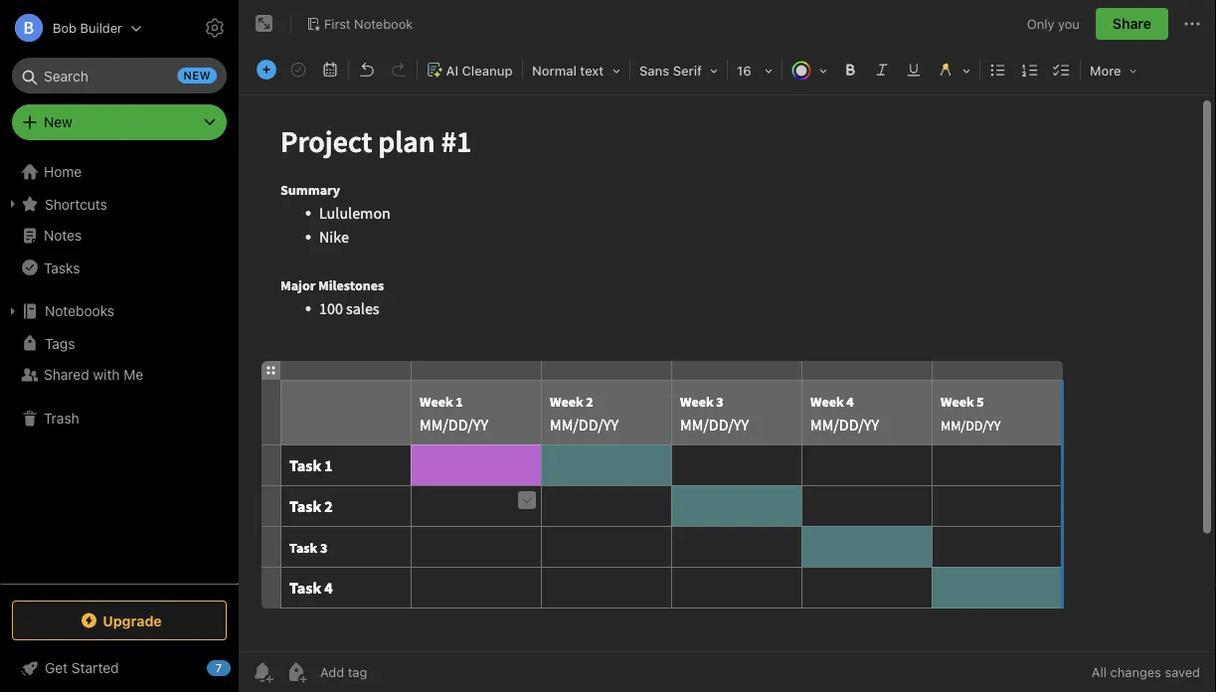Task type: locate. For each thing, give the bounding box(es) containing it.
bold image
[[836, 56, 864, 84]]

Search text field
[[26, 58, 213, 93]]

Account field
[[0, 8, 142, 48]]

more actions image
[[1180, 12, 1204, 36]]

changes
[[1110, 665, 1161, 680]]

Help and Learning task checklist field
[[0, 652, 239, 684]]

settings image
[[203, 16, 227, 40]]

with
[[93, 366, 120, 383]]

More actions field
[[1180, 8, 1204, 40]]

numbered list image
[[1016, 56, 1044, 84]]

new search field
[[26, 58, 217, 93]]

italic image
[[868, 56, 896, 84]]

upgrade button
[[12, 601, 227, 640]]

ai cleanup
[[446, 63, 513, 78]]

new
[[44, 114, 72, 130]]

trash link
[[0, 403, 238, 435]]

click to collapse image
[[231, 655, 246, 679]]

note window element
[[239, 0, 1216, 692]]

me
[[124, 366, 143, 383]]

ai cleanup button
[[420, 56, 520, 85]]

home
[[44, 164, 82, 180]]

underline image
[[900, 56, 928, 84]]

add a reminder image
[[251, 660, 274, 684]]

first
[[324, 16, 351, 31]]

Font color field
[[785, 56, 834, 85]]

ai
[[446, 63, 459, 78]]

cleanup
[[462, 63, 513, 78]]

sans
[[639, 63, 670, 78]]

tree
[[0, 156, 239, 583]]

shared with me
[[44, 366, 143, 383]]

serif
[[673, 63, 702, 78]]

Heading level field
[[525, 56, 628, 85]]

home link
[[0, 156, 239, 188]]

notebook
[[354, 16, 413, 31]]

started
[[71, 660, 119, 676]]

bob
[[53, 20, 77, 35]]

new button
[[12, 104, 227, 140]]

Note Editor text field
[[239, 95, 1216, 651]]

first notebook button
[[299, 10, 420, 38]]

shared
[[44, 366, 89, 383]]

checklist image
[[1048, 56, 1076, 84]]

7
[[216, 662, 222, 675]]

More field
[[1083, 56, 1144, 85]]

only you
[[1027, 16, 1080, 31]]

upgrade
[[103, 612, 162, 629]]

add tag image
[[284, 660, 308, 684]]

notes link
[[0, 220, 238, 252]]

notebooks
[[45, 303, 114, 319]]

16
[[737, 63, 751, 78]]

bulleted list image
[[985, 56, 1012, 84]]

builder
[[80, 20, 122, 35]]

notebooks link
[[0, 295, 238, 327]]

Insert field
[[252, 56, 281, 84]]

shared with me link
[[0, 359, 238, 391]]

Add tag field
[[318, 664, 467, 681]]

tasks
[[44, 259, 80, 276]]



Task type: describe. For each thing, give the bounding box(es) containing it.
calendar event image
[[316, 56, 344, 84]]

tags button
[[0, 327, 238, 359]]

share button
[[1096, 8, 1169, 40]]

get started
[[45, 660, 119, 676]]

shortcuts
[[45, 196, 107, 212]]

undo image
[[353, 56, 381, 84]]

text
[[580, 63, 604, 78]]

new
[[184, 69, 211, 82]]

tasks button
[[0, 252, 238, 283]]

Font size field
[[730, 56, 780, 85]]

notes
[[44, 227, 82, 244]]

share
[[1113, 15, 1152, 32]]

bob builder
[[53, 20, 122, 35]]

get
[[45, 660, 68, 676]]

only
[[1027, 16, 1055, 31]]

tags
[[45, 335, 75, 351]]

tree containing home
[[0, 156, 239, 583]]

you
[[1058, 16, 1080, 31]]

more
[[1090, 63, 1121, 78]]

all changes saved
[[1092, 665, 1200, 680]]

expand note image
[[253, 12, 276, 36]]

all
[[1092, 665, 1107, 680]]

Highlight field
[[930, 56, 978, 85]]

normal
[[532, 63, 577, 78]]

shortcuts button
[[0, 188, 238, 220]]

expand notebooks image
[[5, 303, 21, 319]]

normal text
[[532, 63, 604, 78]]

trash
[[44, 410, 79, 427]]

first notebook
[[324, 16, 413, 31]]

Font family field
[[633, 56, 725, 85]]

saved
[[1165, 665, 1200, 680]]

sans serif
[[639, 63, 702, 78]]



Task type: vqa. For each thing, say whether or not it's contained in the screenshot.
"Notebook"
yes



